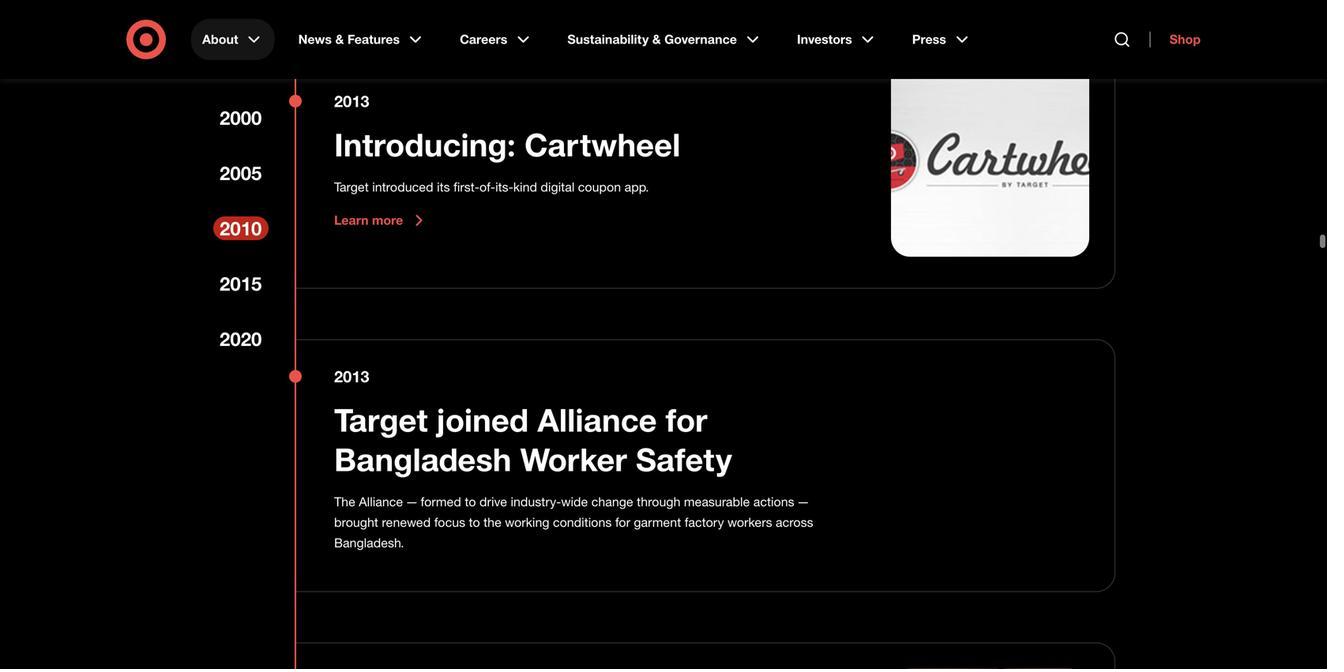 Task type: vqa. For each thing, say whether or not it's contained in the screenshot.
for
yes



Task type: describe. For each thing, give the bounding box(es) containing it.
sustainability & governance
[[568, 32, 737, 47]]

2013 for target
[[334, 92, 369, 111]]

introducing: cartwheel
[[334, 125, 681, 164]]

the
[[334, 494, 355, 510]]

wide
[[561, 494, 588, 510]]

2010 link
[[213, 216, 269, 240]]

bangladesh
[[334, 440, 512, 479]]

target for target introduced its first-of-its-kind digital coupon app.
[[334, 180, 369, 195]]

introducing: cartwheel button
[[334, 125, 681, 165]]

target for target joined alliance for bangladesh worker safety
[[334, 401, 428, 439]]

news
[[298, 32, 332, 47]]

for inside the alliance — formed to drive industry-wide change through measurable actions — brought renewed focus to the working conditions for garment factory workers across bangladesh.
[[615, 515, 630, 530]]

2 — from the left
[[798, 494, 809, 510]]

0 vertical spatial to
[[465, 494, 476, 510]]

2005
[[220, 162, 262, 184]]

target introduced its first-of-its-kind digital coupon app.
[[334, 180, 649, 195]]

2013 for the
[[334, 367, 369, 386]]

shop link
[[1150, 32, 1201, 47]]

learn more
[[334, 213, 403, 228]]

investors link
[[786, 19, 889, 60]]

measurable
[[684, 494, 750, 510]]

cartwheel
[[525, 125, 681, 164]]

change
[[592, 494, 633, 510]]

conditions
[[553, 515, 612, 530]]

of-
[[480, 180, 495, 195]]

factory
[[685, 515, 724, 530]]

learn more button
[[334, 211, 428, 230]]

about
[[202, 32, 238, 47]]

2005 link
[[213, 161, 269, 185]]

app.
[[625, 180, 649, 195]]

2015 link
[[213, 272, 269, 295]]

digital
[[541, 180, 575, 195]]

news & features link
[[287, 19, 436, 60]]

introducing:
[[334, 125, 516, 164]]

garment
[[634, 515, 681, 530]]

learn
[[334, 213, 369, 228]]

careers link
[[449, 19, 544, 60]]

industry-
[[511, 494, 561, 510]]

introduced
[[372, 180, 433, 195]]

brought
[[334, 515, 378, 530]]

alliance inside the alliance — formed to drive industry-wide change through measurable actions — brought renewed focus to the working conditions for garment factory workers across bangladesh.
[[359, 494, 403, 510]]

more
[[372, 213, 403, 228]]

across
[[776, 515, 813, 530]]

drive
[[480, 494, 507, 510]]

sustainability & governance link
[[556, 19, 773, 60]]

joined
[[437, 401, 529, 439]]



Task type: locate. For each thing, give the bounding box(es) containing it.
1 & from the left
[[335, 32, 344, 47]]

0 horizontal spatial —
[[407, 494, 417, 510]]

about link
[[191, 19, 275, 60]]

2 2013 from the top
[[334, 367, 369, 386]]

2015
[[220, 272, 262, 295]]

to right focus
[[469, 515, 480, 530]]

1 vertical spatial alliance
[[359, 494, 403, 510]]

2010
[[220, 217, 262, 240]]

actions
[[754, 494, 795, 510]]

news & features
[[298, 32, 400, 47]]

& right news
[[335, 32, 344, 47]]

kind
[[513, 180, 537, 195]]

0 vertical spatial 2013
[[334, 92, 369, 111]]

& for features
[[335, 32, 344, 47]]

formed
[[421, 494, 461, 510]]

careers
[[460, 32, 507, 47]]

press link
[[901, 19, 983, 60]]

bangladesh.
[[334, 535, 404, 551]]

alliance
[[538, 401, 657, 439], [359, 494, 403, 510]]

shop
[[1170, 32, 1201, 47]]

2 & from the left
[[652, 32, 661, 47]]

first-
[[454, 180, 480, 195]]

0 horizontal spatial &
[[335, 32, 344, 47]]

2020
[[220, 327, 262, 350]]

sustainability
[[568, 32, 649, 47]]

investors
[[797, 32, 852, 47]]

—
[[407, 494, 417, 510], [798, 494, 809, 510]]

& for governance
[[652, 32, 661, 47]]

its-
[[495, 180, 513, 195]]

1 2013 from the top
[[334, 92, 369, 111]]

— up renewed
[[407, 494, 417, 510]]

0 horizontal spatial alliance
[[359, 494, 403, 510]]

target joined alliance for bangladesh worker safety
[[334, 401, 732, 479]]

governance
[[665, 32, 737, 47]]

features
[[348, 32, 400, 47]]

target
[[334, 180, 369, 195], [334, 401, 428, 439]]

1 horizontal spatial alliance
[[538, 401, 657, 439]]

0 vertical spatial for
[[666, 401, 708, 439]]

1 target from the top
[[334, 180, 369, 195]]

alliance inside target joined alliance for bangladesh worker safety
[[538, 401, 657, 439]]

for
[[666, 401, 708, 439], [615, 515, 630, 530]]

safety
[[636, 440, 732, 479]]

2000 link
[[213, 106, 269, 130]]

& left governance
[[652, 32, 661, 47]]

alliance up worker at the bottom
[[538, 401, 657, 439]]

target inside target joined alliance for bangladesh worker safety
[[334, 401, 428, 439]]

workers
[[728, 515, 772, 530]]

focus
[[434, 515, 465, 530]]

1 vertical spatial for
[[615, 515, 630, 530]]

2000
[[220, 106, 262, 129]]

renewed
[[382, 515, 431, 530]]

logo image
[[891, 58, 1090, 257]]

worker
[[520, 440, 627, 479]]

the working
[[484, 515, 550, 530]]

0 horizontal spatial for
[[615, 515, 630, 530]]

to left drive
[[465, 494, 476, 510]]

target up learn
[[334, 180, 369, 195]]

0 vertical spatial target
[[334, 180, 369, 195]]

1 — from the left
[[407, 494, 417, 510]]

&
[[335, 32, 344, 47], [652, 32, 661, 47]]

2 target from the top
[[334, 401, 428, 439]]

target up bangladesh
[[334, 401, 428, 439]]

1 horizontal spatial —
[[798, 494, 809, 510]]

coupon
[[578, 180, 621, 195]]

— up across
[[798, 494, 809, 510]]

for up "safety"
[[666, 401, 708, 439]]

for inside target joined alliance for bangladesh worker safety
[[666, 401, 708, 439]]

1 vertical spatial to
[[469, 515, 480, 530]]

to
[[465, 494, 476, 510], [469, 515, 480, 530]]

1 horizontal spatial &
[[652, 32, 661, 47]]

2020 link
[[213, 327, 269, 351]]

for down change
[[615, 515, 630, 530]]

2013
[[334, 92, 369, 111], [334, 367, 369, 386]]

1 vertical spatial target
[[334, 401, 428, 439]]

1 vertical spatial 2013
[[334, 367, 369, 386]]

alliance up the brought
[[359, 494, 403, 510]]

its
[[437, 180, 450, 195]]

0 vertical spatial alliance
[[538, 401, 657, 439]]

1 horizontal spatial for
[[666, 401, 708, 439]]

through
[[637, 494, 681, 510]]

press
[[912, 32, 946, 47]]

the alliance — formed to drive industry-wide change through measurable actions — brought renewed focus to the working conditions for garment factory workers across bangladesh.
[[334, 494, 813, 551]]



